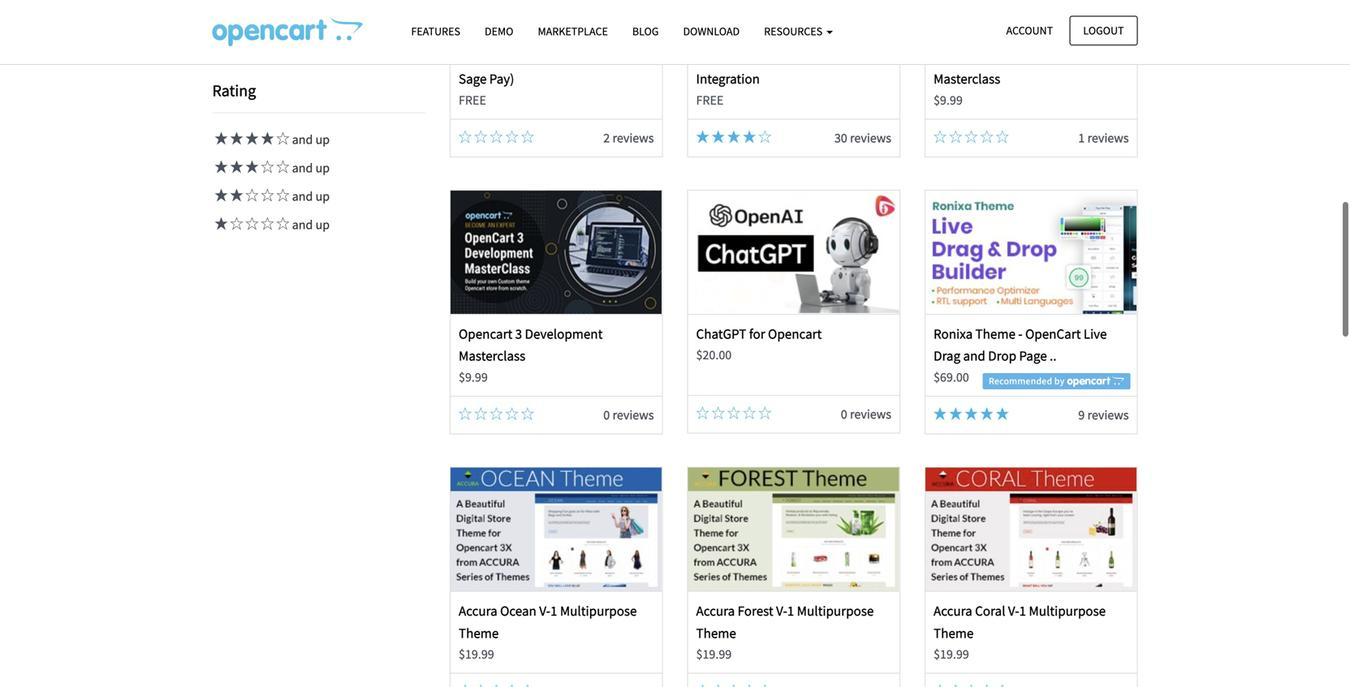 Task type: vqa. For each thing, say whether or not it's contained in the screenshot.


Task type: locate. For each thing, give the bounding box(es) containing it.
masterclass
[[934, 70, 1000, 87], [459, 348, 526, 365]]

star light image
[[228, 160, 243, 173], [228, 189, 243, 202], [212, 217, 228, 230]]

pay)
[[489, 70, 514, 87]]

masterclass for 3
[[459, 348, 526, 365]]

1 vertical spatial star light image
[[228, 189, 243, 202]]

resources
[[764, 24, 825, 39]]

0 horizontal spatial accura
[[459, 603, 497, 620]]

$19.99 inside accura coral v-1 multipurpose theme $19.99
[[934, 647, 969, 663]]

free down sage
[[459, 92, 486, 108]]

$9.99
[[934, 92, 963, 108], [459, 369, 488, 386]]

reviews
[[613, 130, 654, 146], [850, 130, 891, 146], [1087, 130, 1129, 146], [850, 406, 891, 423], [613, 407, 654, 423], [1087, 407, 1129, 423]]

development
[[1000, 48, 1078, 65], [525, 326, 603, 343]]

free
[[459, 92, 486, 108], [696, 92, 724, 108]]

opencart for square
[[807, 48, 862, 65]]

1 inside accura ocean v-1 multipurpose theme $19.99
[[550, 603, 557, 620]]

1 horizontal spatial opencart
[[807, 48, 862, 65]]

$19.99 down accura coral v-1 multipurpose theme link
[[934, 647, 969, 663]]

$9.99 down "opencart 4 development masterclass" link
[[934, 92, 963, 108]]

free inside opayo uk & ireland (formerly sage pay) free
[[459, 92, 486, 108]]

ronixa
[[934, 326, 973, 343]]

demo
[[485, 24, 513, 39]]

accura inside accura ocean v-1 multipurpose theme $19.99
[[459, 603, 497, 620]]

1 free from the left
[[459, 92, 486, 108]]

marketplace
[[538, 24, 608, 39]]

masterclass inside opencart 3 development masterclass $9.99
[[459, 348, 526, 365]]

v- right forest at the bottom of the page
[[776, 603, 787, 620]]

theme
[[976, 326, 1016, 343], [459, 625, 499, 642], [696, 625, 736, 642], [934, 625, 974, 642]]

$19.99
[[459, 647, 494, 663], [696, 647, 732, 663], [934, 647, 969, 663]]

0 vertical spatial opencart
[[235, 8, 294, 26]]

3 and up from the top
[[289, 188, 330, 205]]

2 v- from the left
[[776, 603, 787, 620]]

development inside opencart 3 development masterclass $9.99
[[525, 326, 603, 343]]

opencart
[[934, 48, 987, 65], [459, 326, 513, 343], [768, 326, 822, 343]]

star light image
[[696, 130, 709, 143], [712, 130, 725, 143], [727, 130, 740, 143], [743, 130, 756, 143], [212, 132, 228, 145], [228, 132, 243, 145], [243, 132, 259, 145], [259, 132, 274, 145], [212, 160, 228, 173], [243, 160, 259, 173], [212, 189, 228, 202], [934, 408, 947, 421], [949, 408, 962, 421], [965, 408, 978, 421], [980, 408, 993, 421], [996, 408, 1009, 421]]

9
[[1078, 407, 1085, 423]]

0 reviews for opencart 3 development masterclass
[[603, 407, 654, 423]]

2 vertical spatial opencart
[[1025, 326, 1081, 343]]

1 v- from the left
[[539, 603, 550, 620]]

opencart
[[235, 8, 294, 26], [807, 48, 862, 65], [1025, 326, 1081, 343]]

star light o image
[[490, 130, 503, 143], [759, 130, 772, 143], [949, 130, 962, 143], [965, 130, 978, 143], [259, 160, 274, 173], [243, 189, 259, 202], [274, 189, 289, 202], [228, 217, 243, 230], [243, 217, 259, 230], [259, 217, 274, 230], [696, 407, 709, 420], [727, 407, 740, 420], [743, 407, 756, 420], [759, 407, 772, 420], [505, 408, 518, 421], [474, 685, 487, 688], [490, 685, 503, 688], [505, 685, 518, 688], [521, 685, 534, 688], [696, 685, 709, 688], [727, 685, 740, 688], [743, 685, 756, 688], [759, 685, 772, 688], [996, 685, 1009, 688]]

multipurpose inside accura coral v-1 multipurpose theme $19.99
[[1029, 603, 1106, 620]]

1 vertical spatial development
[[525, 326, 603, 343]]

reviews for square payments - opencart integration
[[850, 130, 891, 146]]

1 horizontal spatial $19.99
[[696, 647, 732, 663]]

multipurpose inside accura ocean v-1 multipurpose theme $19.99
[[560, 603, 637, 620]]

download
[[683, 24, 740, 39]]

opencart inside opencart 4 development masterclass $9.99
[[934, 48, 987, 65]]

opencart inside square payments - opencart integration free
[[807, 48, 862, 65]]

0 horizontal spatial $9.99
[[459, 369, 488, 386]]

0 horizontal spatial v-
[[539, 603, 550, 620]]

1 inside the 'accura forest v-1 multipurpose theme $19.99'
[[787, 603, 794, 620]]

0 horizontal spatial opencart
[[235, 8, 294, 26]]

1 horizontal spatial $9.99
[[934, 92, 963, 108]]

2 horizontal spatial opencart
[[934, 48, 987, 65]]

v- inside the 'accura forest v-1 multipurpose theme $19.99'
[[776, 603, 787, 620]]

0 horizontal spatial masterclass
[[459, 348, 526, 365]]

v- right ocean
[[539, 603, 550, 620]]

&
[[519, 48, 527, 65]]

0 horizontal spatial 0 reviews
[[603, 407, 654, 423]]

0 vertical spatial $9.99
[[934, 92, 963, 108]]

1 horizontal spatial multipurpose
[[797, 603, 874, 620]]

2 reviews
[[603, 130, 654, 146]]

accura left forest at the bottom of the page
[[696, 603, 735, 620]]

2 vertical spatial star light image
[[212, 217, 228, 230]]

multipurpose
[[560, 603, 637, 620], [797, 603, 874, 620], [1029, 603, 1106, 620]]

accura coral v-1 multipurpose theme $19.99
[[934, 603, 1106, 663]]

0 horizontal spatial multipurpose
[[560, 603, 637, 620]]

multipurpose right forest at the bottom of the page
[[797, 603, 874, 620]]

opencart right for
[[768, 326, 822, 343]]

2 $19.99 from the left
[[696, 647, 732, 663]]

v- for ocean
[[539, 603, 550, 620]]

features link
[[399, 17, 473, 46]]

1 and up from the top
[[289, 131, 330, 148]]

-
[[799, 48, 804, 65], [1018, 326, 1023, 343]]

opayo uk & ireland (formerly sage pay) free
[[459, 48, 627, 108]]

and up
[[289, 131, 330, 148], [289, 160, 330, 176], [289, 188, 330, 205], [289, 217, 330, 233]]

opencart 3 development masterclass link
[[459, 326, 603, 365]]

30
[[834, 130, 847, 146]]

3 v- from the left
[[1008, 603, 1019, 620]]

chatgpt
[[696, 326, 746, 343]]

masterclass inside opencart 4 development masterclass $9.99
[[934, 70, 1000, 87]]

theme inside accura coral v-1 multipurpose theme $19.99
[[934, 625, 974, 642]]

0 horizontal spatial opencart
[[459, 326, 513, 343]]

opayo uk & ireland (formerly sage pay) link
[[459, 48, 627, 87]]

star light o image
[[459, 130, 472, 143], [474, 130, 487, 143], [505, 130, 518, 143], [521, 130, 534, 143], [934, 130, 947, 143], [980, 130, 993, 143], [996, 130, 1009, 143], [274, 132, 289, 145], [274, 160, 289, 173], [259, 189, 274, 202], [274, 217, 289, 230], [712, 407, 725, 420], [459, 408, 472, 421], [474, 408, 487, 421], [490, 408, 503, 421], [521, 408, 534, 421], [459, 685, 472, 688], [712, 685, 725, 688], [934, 685, 947, 688], [949, 685, 962, 688], [965, 685, 978, 688], [980, 685, 993, 688]]

development inside opencart 4 development masterclass $9.99
[[1000, 48, 1078, 65]]

2 up from the top
[[315, 160, 330, 176]]

2 accura from the left
[[696, 603, 735, 620]]

development right 3
[[525, 326, 603, 343]]

accura ocean v-1 multipurpose theme $19.99
[[459, 603, 637, 663]]

v- inside accura ocean v-1 multipurpose theme $19.99
[[539, 603, 550, 620]]

9 reviews
[[1078, 407, 1129, 423]]

$9.99 down opencart 3 development masterclass link
[[459, 369, 488, 386]]

- up the page
[[1018, 326, 1023, 343]]

1 inside accura coral v-1 multipurpose theme $19.99
[[1019, 603, 1026, 620]]

opencart left 3
[[459, 326, 513, 343]]

opencart down "resources" link
[[807, 48, 862, 65]]

$19.99 inside the 'accura forest v-1 multipurpose theme $19.99'
[[696, 647, 732, 663]]

and up link
[[212, 131, 330, 148], [212, 160, 330, 176], [212, 188, 330, 205], [212, 217, 330, 233]]

multipurpose inside the 'accura forest v-1 multipurpose theme $19.99'
[[797, 603, 874, 620]]

1 $19.99 from the left
[[459, 647, 494, 663]]

1 vertical spatial opencart
[[807, 48, 862, 65]]

accura coral v-1 multipurpose theme link
[[934, 603, 1106, 642]]

1 horizontal spatial -
[[1018, 326, 1023, 343]]

sage
[[459, 70, 487, 87]]

opencart 3 development masterclass $9.99
[[459, 326, 603, 386]]

theme inside the 'accura forest v-1 multipurpose theme $19.99'
[[696, 625, 736, 642]]

coral
[[975, 603, 1005, 620]]

0 horizontal spatial 0
[[603, 407, 610, 423]]

..
[[1050, 348, 1057, 365]]

square payments - opencart integration free
[[696, 48, 862, 108]]

and
[[292, 131, 313, 148], [292, 160, 313, 176], [292, 188, 313, 205], [292, 217, 313, 233], [963, 348, 985, 365]]

1 multipurpose from the left
[[560, 603, 637, 620]]

opayo uk & ireland (formerly sage pay) image
[[451, 0, 662, 37]]

$9.99 inside opencart 4 development masterclass $9.99
[[934, 92, 963, 108]]

1 horizontal spatial 0
[[841, 406, 847, 423]]

1 vertical spatial $9.99
[[459, 369, 488, 386]]

1 up from the top
[[315, 131, 330, 148]]

accura inside the 'accura forest v-1 multipurpose theme $19.99'
[[696, 603, 735, 620]]

opencart up the ..
[[1025, 326, 1081, 343]]

$9.99 inside opencart 3 development masterclass $9.99
[[459, 369, 488, 386]]

1 vertical spatial masterclass
[[459, 348, 526, 365]]

ocean
[[500, 603, 537, 620]]

2 and up link from the top
[[212, 160, 330, 176]]

multipurpose right coral
[[1029, 603, 1106, 620]]

1 horizontal spatial masterclass
[[934, 70, 1000, 87]]

0 vertical spatial development
[[1000, 48, 1078, 65]]

opencart inside "chatgpt for opencart $20.00"
[[768, 326, 822, 343]]

logout link
[[1069, 16, 1138, 45]]

3 multipurpose from the left
[[1029, 603, 1106, 620]]

accura
[[459, 603, 497, 620], [696, 603, 735, 620], [934, 603, 972, 620]]

- inside square payments - opencart integration free
[[799, 48, 804, 65]]

2 horizontal spatial opencart
[[1025, 326, 1081, 343]]

1 horizontal spatial opencart
[[768, 326, 822, 343]]

- inside ronixa theme - opencart live drag and drop page .. $69.00
[[1018, 326, 1023, 343]]

4 and up from the top
[[289, 217, 330, 233]]

development down account link
[[1000, 48, 1078, 65]]

2 horizontal spatial accura
[[934, 603, 972, 620]]

0 vertical spatial star light image
[[228, 160, 243, 173]]

0 horizontal spatial -
[[799, 48, 804, 65]]

download link
[[671, 17, 752, 46]]

- down "resources" link
[[799, 48, 804, 65]]

partners
[[297, 8, 348, 26]]

square payments - opencart integration image
[[688, 0, 899, 37]]

$69.00
[[934, 369, 969, 386]]

masterclass for 4
[[934, 70, 1000, 87]]

4 and up link from the top
[[212, 217, 330, 233]]

1 horizontal spatial development
[[1000, 48, 1078, 65]]

multipurpose right ocean
[[560, 603, 637, 620]]

2 horizontal spatial v-
[[1008, 603, 1019, 620]]

0 horizontal spatial $19.99
[[459, 647, 494, 663]]

1 accura from the left
[[459, 603, 497, 620]]

masterclass down 3
[[459, 348, 526, 365]]

v- right coral
[[1008, 603, 1019, 620]]

0 horizontal spatial free
[[459, 92, 486, 108]]

opencart up developers on the top of the page
[[235, 8, 294, 26]]

drag
[[934, 348, 961, 365]]

0
[[841, 406, 847, 423], [603, 407, 610, 423]]

1
[[1078, 130, 1085, 146], [550, 603, 557, 620], [787, 603, 794, 620], [1019, 603, 1026, 620]]

integration
[[696, 70, 760, 87]]

accura for accura forest v-1 multipurpose theme
[[696, 603, 735, 620]]

2 multipurpose from the left
[[797, 603, 874, 620]]

0 vertical spatial masterclass
[[934, 70, 1000, 87]]

multipurpose for accura coral v-1 multipurpose theme
[[1029, 603, 1106, 620]]

chatgpt for opencart image
[[688, 191, 899, 314]]

1 horizontal spatial free
[[696, 92, 724, 108]]

accura left ocean
[[459, 603, 497, 620]]

accura left coral
[[934, 603, 972, 620]]

1 horizontal spatial accura
[[696, 603, 735, 620]]

3 accura from the left
[[934, 603, 972, 620]]

2 free from the left
[[696, 92, 724, 108]]

v- inside accura coral v-1 multipurpose theme $19.99
[[1008, 603, 1019, 620]]

1 horizontal spatial 0 reviews
[[841, 406, 891, 423]]

0 reviews
[[841, 406, 891, 423], [603, 407, 654, 423]]

opencart inside opencart 3 development masterclass $9.99
[[459, 326, 513, 343]]

opencart left 4
[[934, 48, 987, 65]]

accura ocean v-1 multipurpose theme image
[[451, 468, 662, 592]]

- for payments
[[799, 48, 804, 65]]

up
[[315, 131, 330, 148], [315, 160, 330, 176], [315, 188, 330, 205], [315, 217, 330, 233]]

free down integration
[[696, 92, 724, 108]]

accura forest v-1 multipurpose theme $19.99
[[696, 603, 874, 663]]

opencart inside ronixa theme - opencart live drag and drop page .. $69.00
[[1025, 326, 1081, 343]]

$19.99 inside accura ocean v-1 multipurpose theme $19.99
[[459, 647, 494, 663]]

2 horizontal spatial multipurpose
[[1029, 603, 1106, 620]]

masterclass down 4
[[934, 70, 1000, 87]]

1 horizontal spatial v-
[[776, 603, 787, 620]]

1 vertical spatial -
[[1018, 326, 1023, 343]]

3 up from the top
[[315, 188, 330, 205]]

$19.99 down accura forest v-1 multipurpose theme link
[[696, 647, 732, 663]]

accura inside accura coral v-1 multipurpose theme $19.99
[[934, 603, 972, 620]]

3 $19.99 from the left
[[934, 647, 969, 663]]

v-
[[539, 603, 550, 620], [776, 603, 787, 620], [1008, 603, 1019, 620]]

ronixa theme - opencart live drag and drop page .. link
[[934, 326, 1107, 365]]

$19.99 down accura ocean v-1 multipurpose theme link
[[459, 647, 494, 663]]

theme inside accura ocean v-1 multipurpose theme $19.99
[[459, 625, 499, 642]]

opencart extensions image
[[212, 17, 363, 46]]

opencart 4 development masterclass link
[[934, 48, 1078, 87]]

0 horizontal spatial development
[[525, 326, 603, 343]]

0 vertical spatial -
[[799, 48, 804, 65]]

2 horizontal spatial $19.99
[[934, 647, 969, 663]]

chatgpt for opencart link
[[696, 326, 822, 343]]



Task type: describe. For each thing, give the bounding box(es) containing it.
$19.99 for accura forest v-1 multipurpose theme
[[696, 647, 732, 663]]

1 for accura forest v-1 multipurpose theme
[[787, 603, 794, 620]]

opayo
[[459, 48, 496, 65]]

multipurpose for accura ocean v-1 multipurpose theme
[[560, 603, 637, 620]]

development for opencart 3 development masterclass
[[525, 326, 603, 343]]

2
[[603, 130, 610, 146]]

accura for accura ocean v-1 multipurpose theme
[[459, 603, 497, 620]]

live
[[1084, 326, 1107, 343]]

theme for accura forest v-1 multipurpose theme
[[696, 625, 736, 642]]

opencart for ronixa
[[1025, 326, 1081, 343]]

resources link
[[752, 17, 845, 46]]

free inside square payments - opencart integration free
[[696, 92, 724, 108]]

opencart 3 development masterclass image
[[451, 191, 662, 314]]

blog link
[[620, 17, 671, 46]]

rating
[[212, 80, 256, 101]]

demo link
[[473, 17, 526, 46]]

4
[[990, 48, 997, 65]]

- for theme
[[1018, 326, 1023, 343]]

opencart 4 development masterclass $9.99
[[934, 48, 1078, 108]]

accura forest v-1 multipurpose theme image
[[688, 468, 899, 592]]

page
[[1019, 348, 1047, 365]]

blog
[[632, 24, 659, 39]]

3
[[515, 326, 522, 343]]

theme for accura ocean v-1 multipurpose theme
[[459, 625, 499, 642]]

reviews for opencart 3 development masterclass
[[613, 407, 654, 423]]

reviews for ronixa theme - opencart live drag and drop page ..
[[1087, 407, 1129, 423]]

multipurpose for accura forest v-1 multipurpose theme
[[797, 603, 874, 620]]

$9.99 for opencart 4 development masterclass
[[934, 92, 963, 108]]

uk
[[499, 48, 516, 65]]

0 for chatgpt for opencart
[[841, 406, 847, 423]]

chatgpt for opencart $20.00
[[696, 326, 822, 363]]

1 and up link from the top
[[212, 131, 330, 148]]

opencart for opencart 4 development masterclass
[[934, 48, 987, 65]]

payments
[[740, 48, 797, 65]]

30 reviews
[[834, 130, 891, 146]]

$9.99 for opencart 3 development masterclass
[[459, 369, 488, 386]]

forest
[[738, 603, 773, 620]]

v- for coral
[[1008, 603, 1019, 620]]

opencart for opencart 3 development masterclass
[[459, 326, 513, 343]]

1 for accura coral v-1 multipurpose theme
[[1019, 603, 1026, 620]]

ireland
[[530, 48, 571, 65]]

accura coral v-1 multipurpose theme image
[[926, 468, 1137, 592]]

reviews for opayo uk & ireland (formerly sage pay)
[[613, 130, 654, 146]]

3 and up link from the top
[[212, 188, 330, 205]]

(formerly
[[573, 48, 627, 65]]

opencart partners
[[235, 8, 348, 26]]

marketplace link
[[526, 17, 620, 46]]

$19.99 for accura coral v-1 multipurpose theme
[[934, 647, 969, 663]]

square
[[696, 48, 737, 65]]

ronixa theme - opencart live drag and drop page .. image
[[926, 191, 1137, 314]]

1 reviews
[[1078, 130, 1129, 146]]

0 for opencart 3 development masterclass
[[603, 407, 610, 423]]

star light image for second and up link from the top
[[228, 160, 243, 173]]

$20.00
[[696, 347, 732, 363]]

developers
[[235, 35, 304, 54]]

2 and up from the top
[[289, 160, 330, 176]]

accura for accura coral v-1 multipurpose theme
[[934, 603, 972, 620]]

drop
[[988, 348, 1016, 365]]

account link
[[993, 16, 1067, 45]]

ronixa theme - opencart live drag and drop page .. $69.00
[[934, 326, 1107, 386]]

and inside ronixa theme - opencart live drag and drop page .. $69.00
[[963, 348, 985, 365]]

0 reviews for chatgpt for opencart
[[841, 406, 891, 423]]

accura forest v-1 multipurpose theme link
[[696, 603, 874, 642]]

$19.99 for accura ocean v-1 multipurpose theme
[[459, 647, 494, 663]]

theme for accura coral v-1 multipurpose theme
[[934, 625, 974, 642]]

4 up from the top
[[315, 217, 330, 233]]

features
[[411, 24, 460, 39]]

for
[[749, 326, 765, 343]]

account
[[1006, 23, 1053, 38]]

reviews for opencart 4 development masterclass
[[1087, 130, 1129, 146]]

reviews for chatgpt for opencart
[[850, 406, 891, 423]]

star light image for 3rd and up link from the top
[[228, 189, 243, 202]]

v- for forest
[[776, 603, 787, 620]]

1 for accura ocean v-1 multipurpose theme
[[550, 603, 557, 620]]

development for opencart 4 development masterclass
[[1000, 48, 1078, 65]]

square payments - opencart integration link
[[696, 48, 862, 87]]

logout
[[1083, 23, 1124, 38]]

theme inside ronixa theme - opencart live drag and drop page .. $69.00
[[976, 326, 1016, 343]]

opencart 4 development masterclass image
[[926, 0, 1137, 37]]

accura ocean v-1 multipurpose theme link
[[459, 603, 637, 642]]



